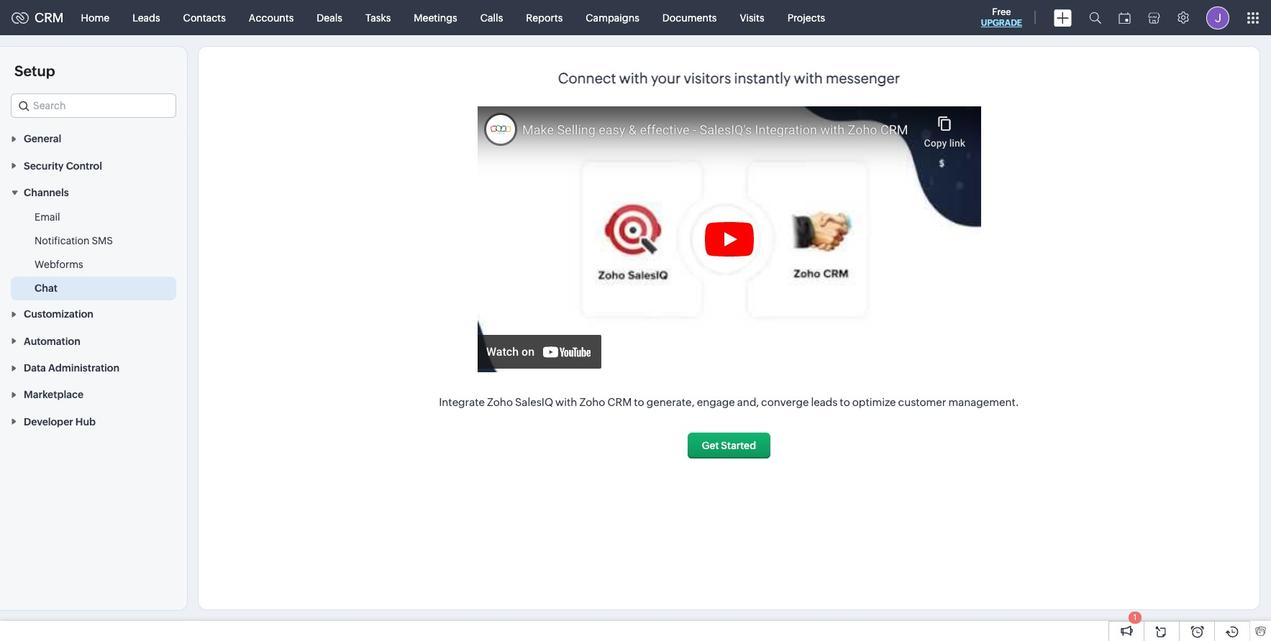 Task type: describe. For each thing, give the bounding box(es) containing it.
profile image
[[1207, 6, 1230, 29]]

accounts link
[[237, 0, 305, 35]]

channels region
[[0, 206, 187, 301]]

1 horizontal spatial with
[[619, 70, 648, 86]]

channels button
[[0, 179, 187, 206]]

reports
[[526, 12, 563, 23]]

meetings
[[414, 12, 457, 23]]

security control button
[[0, 152, 187, 179]]

visitors
[[684, 70, 731, 86]]

webforms link
[[35, 258, 83, 272]]

home
[[81, 12, 109, 23]]

campaigns
[[586, 12, 640, 23]]

leads
[[811, 397, 838, 409]]

your
[[651, 70, 681, 86]]

contacts
[[183, 12, 226, 23]]

setup
[[14, 63, 55, 79]]

1
[[1134, 614, 1137, 622]]

search image
[[1090, 12, 1102, 24]]

channels
[[24, 187, 69, 199]]

1 zoho from the left
[[487, 397, 513, 409]]

notification sms
[[35, 235, 113, 247]]

leads link
[[121, 0, 172, 35]]

data
[[24, 363, 46, 374]]

customization
[[24, 309, 94, 321]]

management.
[[949, 397, 1020, 409]]

messenger
[[826, 70, 900, 86]]

hub
[[75, 416, 96, 428]]

chat
[[35, 283, 57, 294]]

2 horizontal spatial with
[[794, 70, 823, 86]]

marketplace
[[24, 390, 84, 401]]

started
[[721, 440, 756, 452]]

leads
[[133, 12, 160, 23]]

automation button
[[0, 328, 187, 355]]

webforms
[[35, 259, 83, 271]]

control
[[66, 160, 102, 172]]

email link
[[35, 210, 60, 225]]

meetings link
[[402, 0, 469, 35]]

2 to from the left
[[840, 397, 850, 409]]

crm link
[[12, 10, 64, 25]]

generate,
[[647, 397, 695, 409]]

free
[[993, 6, 1011, 17]]

contacts link
[[172, 0, 237, 35]]

deals link
[[305, 0, 354, 35]]

developer
[[24, 416, 73, 428]]

search element
[[1081, 0, 1110, 35]]

converge
[[761, 397, 809, 409]]

engage
[[697, 397, 735, 409]]

integrate zoho salesiq with zoho crm to generate, engage and, converge leads to optimize customer management.
[[439, 397, 1020, 409]]

visits link
[[729, 0, 776, 35]]

developer hub button
[[0, 408, 187, 435]]

connect with your visitors instantly with messenger
[[558, 70, 900, 86]]

security control
[[24, 160, 102, 172]]



Task type: locate. For each thing, give the bounding box(es) containing it.
free upgrade
[[981, 6, 1023, 28]]

chat link
[[35, 281, 57, 296]]

1 horizontal spatial zoho
[[580, 397, 606, 409]]

salesiq
[[515, 397, 553, 409]]

documents link
[[651, 0, 729, 35]]

profile element
[[1198, 0, 1238, 35]]

0 vertical spatial crm
[[35, 10, 64, 25]]

0 horizontal spatial to
[[634, 397, 645, 409]]

create menu element
[[1046, 0, 1081, 35]]

developer hub
[[24, 416, 96, 428]]

crm
[[35, 10, 64, 25], [608, 397, 632, 409]]

notification
[[35, 235, 90, 247]]

tasks
[[366, 12, 391, 23]]

with right instantly
[[794, 70, 823, 86]]

to right leads
[[840, 397, 850, 409]]

logo image
[[12, 12, 29, 23]]

get started
[[702, 440, 756, 452]]

security
[[24, 160, 64, 172]]

customer
[[899, 397, 947, 409]]

calendar image
[[1119, 12, 1131, 23]]

visits
[[740, 12, 765, 23]]

integrate
[[439, 397, 485, 409]]

general
[[24, 133, 61, 145]]

campaigns link
[[574, 0, 651, 35]]

1 to from the left
[[634, 397, 645, 409]]

with right salesiq
[[556, 397, 577, 409]]

crm left generate,
[[608, 397, 632, 409]]

optimize
[[853, 397, 896, 409]]

accounts
[[249, 12, 294, 23]]

email
[[35, 212, 60, 223]]

1 vertical spatial crm
[[608, 397, 632, 409]]

connect
[[558, 70, 616, 86]]

None field
[[11, 94, 176, 118]]

deals
[[317, 12, 342, 23]]

automation
[[24, 336, 80, 347]]

0 horizontal spatial with
[[556, 397, 577, 409]]

calls
[[481, 12, 503, 23]]

crm right logo
[[35, 10, 64, 25]]

upgrade
[[981, 18, 1023, 28]]

general button
[[0, 125, 187, 152]]

zoho left salesiq
[[487, 397, 513, 409]]

Search text field
[[12, 94, 176, 117]]

data administration button
[[0, 355, 187, 381]]

zoho right salesiq
[[580, 397, 606, 409]]

create menu image
[[1054, 9, 1072, 26]]

notification sms link
[[35, 234, 113, 248]]

to left generate,
[[634, 397, 645, 409]]

to
[[634, 397, 645, 409], [840, 397, 850, 409]]

sms
[[92, 235, 113, 247]]

projects
[[788, 12, 826, 23]]

0 horizontal spatial zoho
[[487, 397, 513, 409]]

documents
[[663, 12, 717, 23]]

2 zoho from the left
[[580, 397, 606, 409]]

1 horizontal spatial crm
[[608, 397, 632, 409]]

customization button
[[0, 301, 187, 328]]

data administration
[[24, 363, 120, 374]]

and,
[[737, 397, 759, 409]]

projects link
[[776, 0, 837, 35]]

calls link
[[469, 0, 515, 35]]

reports link
[[515, 0, 574, 35]]

get
[[702, 440, 719, 452]]

administration
[[48, 363, 120, 374]]

1 horizontal spatial to
[[840, 397, 850, 409]]

marketplace button
[[0, 381, 187, 408]]

instantly
[[734, 70, 791, 86]]

with left your
[[619, 70, 648, 86]]

0 horizontal spatial crm
[[35, 10, 64, 25]]

get started button
[[688, 433, 771, 459]]

tasks link
[[354, 0, 402, 35]]

home link
[[70, 0, 121, 35]]

zoho
[[487, 397, 513, 409], [580, 397, 606, 409]]

with
[[619, 70, 648, 86], [794, 70, 823, 86], [556, 397, 577, 409]]



Task type: vqa. For each thing, say whether or not it's contained in the screenshot.
Notification SMS 'Link'
yes



